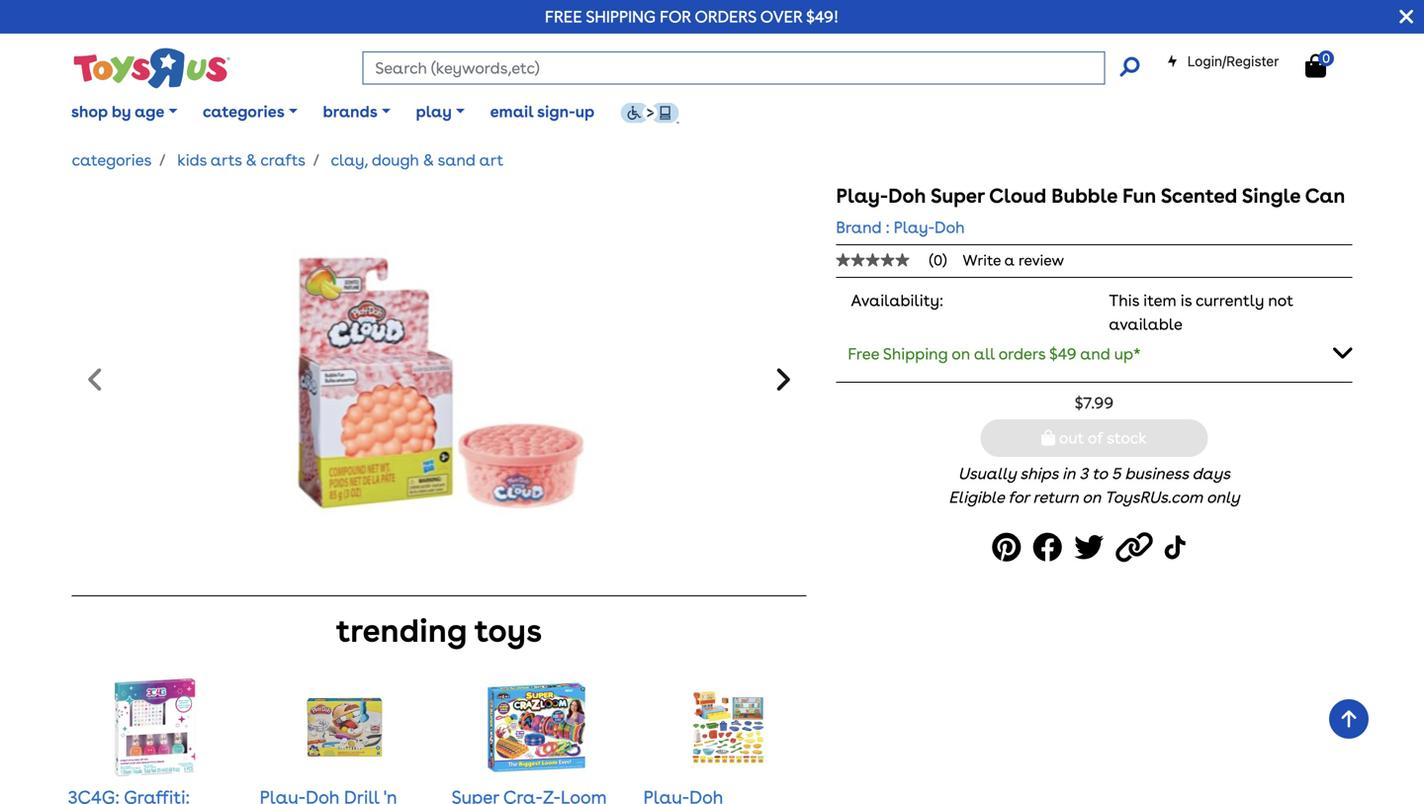 Task type: describe. For each thing, give the bounding box(es) containing it.
business
[[1125, 464, 1189, 483]]

item
[[1143, 291, 1177, 310]]

art
[[479, 150, 504, 170]]

write
[[963, 251, 1001, 269]]

5
[[1112, 464, 1121, 483]]

brand : play-doh link
[[836, 216, 965, 239]]

eligible
[[949, 488, 1004, 507]]

1 vertical spatial doh
[[935, 218, 965, 237]]

categories button
[[190, 87, 310, 136]]

for
[[660, 7, 691, 26]]

out of stock button
[[980, 420, 1208, 457]]

orders
[[999, 344, 1046, 363]]

brands
[[323, 102, 378, 121]]

up
[[575, 102, 595, 121]]

play-doh drill 'n fill dentist image
[[304, 678, 385, 777]]

sign-
[[537, 102, 575, 121]]

ships
[[1020, 464, 1058, 483]]

available
[[1109, 314, 1183, 334]]

shop by age button
[[58, 87, 190, 136]]

age
[[135, 102, 164, 121]]

menu bar containing shop by age
[[58, 77, 1424, 146]]

kids arts & crafts
[[177, 150, 306, 170]]

:
[[886, 218, 890, 237]]

play-doh super cloud bubble fun scented single can brand : play-doh
[[836, 184, 1345, 237]]

free shipping for orders over $49! link
[[545, 7, 839, 26]]

dough
[[372, 150, 419, 170]]

free shipping on all orders $49 and up*
[[848, 344, 1141, 363]]

clay, dough & sand art
[[331, 150, 504, 170]]

share play-doh super cloud bubble fun scented single can on facebook image
[[1033, 525, 1068, 570]]

toysrus.com
[[1105, 488, 1203, 507]]

sand
[[438, 150, 476, 170]]

kids
[[177, 150, 207, 170]]

on inside dropdown button
[[952, 344, 970, 363]]

& for arts
[[246, 150, 257, 170]]

categories for categories dropdown button
[[203, 102, 285, 121]]

3
[[1079, 464, 1088, 483]]

Enter Keyword or Item No. search field
[[362, 51, 1105, 85]]

only
[[1207, 488, 1240, 507]]

this item is currently not available
[[1109, 291, 1293, 334]]

categories link
[[72, 150, 152, 170]]

fun
[[1122, 184, 1156, 208]]

usually ships in 3 to 5 business days eligible for return on toysrus.com only
[[949, 464, 1240, 507]]

play button
[[403, 87, 477, 136]]

out of stock
[[1055, 428, 1147, 448]]

0 horizontal spatial play-
[[836, 184, 888, 208]]

shop by age
[[71, 102, 164, 121]]

to
[[1092, 464, 1107, 483]]

email sign-up
[[490, 102, 595, 121]]

shopping bag image for 0 link
[[1305, 54, 1326, 78]]

return
[[1033, 488, 1079, 507]]

shipping
[[586, 7, 656, 26]]

login/register
[[1187, 53, 1279, 69]]

orders
[[695, 7, 757, 26]]

not
[[1268, 291, 1293, 310]]

login/register button
[[1167, 51, 1279, 71]]

create a pinterest pin for play-doh super cloud bubble fun scented single can image
[[992, 525, 1027, 570]]

availability:
[[851, 291, 944, 310]]

clay,
[[331, 150, 368, 170]]

on inside usually ships in 3 to 5 business days eligible for return on toysrus.com only
[[1082, 488, 1101, 507]]



Task type: vqa. For each thing, say whether or not it's contained in the screenshot.
trending toys
yes



Task type: locate. For each thing, give the bounding box(es) containing it.
toys
[[475, 612, 542, 650]]

1 horizontal spatial on
[[1082, 488, 1101, 507]]

days
[[1192, 464, 1230, 483]]

on down 3 in the right bottom of the page
[[1082, 488, 1101, 507]]

shop
[[71, 102, 108, 121]]

super cra-z-loom - diy bracelet loom kit, 2200 latex free color bands, 6 row loom, design & create, cra-z-art ages 8+ image
[[487, 678, 586, 777]]

play-doh supermarket spree playset image
[[688, 678, 769, 777]]

cloud
[[989, 184, 1047, 208]]

doh down super at the top
[[935, 218, 965, 237]]

shopping bag image for out of stock button
[[1041, 430, 1055, 446]]

out
[[1059, 428, 1084, 448]]

free shipping for orders over $49!
[[545, 7, 839, 26]]

over
[[760, 7, 802, 26]]

doh
[[888, 184, 926, 208], [935, 218, 965, 237]]

doh up brand : play-doh link
[[888, 184, 926, 208]]

by
[[112, 102, 131, 121]]

bubble
[[1051, 184, 1118, 208]]

0 vertical spatial play-
[[836, 184, 888, 208]]

shopping bag image left out
[[1041, 430, 1055, 446]]

0 vertical spatial on
[[952, 344, 970, 363]]

1 & from the left
[[246, 150, 257, 170]]

1 horizontal spatial &
[[423, 150, 434, 170]]

0 vertical spatial doh
[[888, 184, 926, 208]]

&
[[246, 150, 257, 170], [423, 150, 434, 170]]

menu bar
[[58, 77, 1424, 146]]

0 vertical spatial shopping bag image
[[1305, 54, 1326, 78]]

3c4g: graffiti: street style nail art set image
[[103, 678, 202, 777]]

currently
[[1196, 291, 1264, 310]]

1 vertical spatial on
[[1082, 488, 1101, 507]]

of
[[1088, 428, 1103, 448]]

this icon serves as a link to download the essential accessibility assistive technology app for individuals with physical disabilities. it is featured as part of our commitment to diversity and inclusion. image
[[620, 102, 679, 124]]

categories
[[203, 102, 285, 121], [72, 150, 152, 170]]

shipping
[[883, 344, 948, 363]]

clay, dough & sand art link
[[331, 150, 504, 170]]

categories down the shop by age
[[72, 150, 152, 170]]

categories for the 'categories' link
[[72, 150, 152, 170]]

scented
[[1161, 184, 1237, 208]]

& left sand
[[423, 150, 434, 170]]

is
[[1181, 291, 1192, 310]]

kids arts & crafts link
[[177, 150, 306, 170]]

a
[[1004, 251, 1015, 269]]

$7.99
[[1075, 393, 1114, 412]]

super
[[931, 184, 985, 208]]

up*
[[1114, 344, 1141, 363]]

0 horizontal spatial doh
[[888, 184, 926, 208]]

1 horizontal spatial shopping bag image
[[1305, 54, 1326, 78]]

email sign-up link
[[477, 87, 607, 136]]

(0)
[[929, 251, 947, 269]]

$49!
[[806, 7, 839, 26]]

2 & from the left
[[423, 150, 434, 170]]

email
[[490, 102, 533, 121]]

brands button
[[310, 87, 403, 136]]

free
[[545, 7, 582, 26]]

and
[[1080, 344, 1110, 363]]

0 horizontal spatial categories
[[72, 150, 152, 170]]

trending
[[336, 612, 467, 650]]

trending toys
[[336, 612, 542, 650]]

can
[[1305, 184, 1345, 208]]

$49
[[1049, 344, 1076, 363]]

0 link
[[1305, 50, 1346, 79]]

& for dough
[[423, 150, 434, 170]]

0
[[1322, 50, 1330, 66]]

1 horizontal spatial play-
[[894, 218, 935, 237]]

for
[[1008, 488, 1029, 507]]

0 vertical spatial categories
[[203, 102, 285, 121]]

play
[[416, 102, 452, 121]]

review
[[1019, 251, 1064, 269]]

play- up brand
[[836, 184, 888, 208]]

on
[[952, 344, 970, 363], [1082, 488, 1101, 507]]

toys r us image
[[72, 46, 230, 91]]

copy a link to play-doh super cloud bubble fun scented single can image
[[1116, 525, 1159, 570]]

categories up kids arts & crafts
[[203, 102, 285, 121]]

close button image
[[1400, 6, 1413, 28]]

crafts
[[260, 150, 306, 170]]

single
[[1242, 184, 1301, 208]]

(0) button
[[836, 251, 963, 269]]

1 vertical spatial play-
[[894, 218, 935, 237]]

shopping bag image inside out of stock button
[[1041, 430, 1055, 446]]

0 horizontal spatial shopping bag image
[[1041, 430, 1055, 446]]

play- right :
[[894, 218, 935, 237]]

in
[[1062, 464, 1075, 483]]

0 horizontal spatial &
[[246, 150, 257, 170]]

stock
[[1107, 428, 1147, 448]]

shopping bag image right login/register
[[1305, 54, 1326, 78]]

play-doh super cloud bubble fun scented single can image number null image
[[277, 184, 601, 580]]

usually
[[958, 464, 1016, 483]]

None search field
[[362, 51, 1140, 85]]

all
[[974, 344, 995, 363]]

categories inside dropdown button
[[203, 102, 285, 121]]

shopping bag image inside 0 link
[[1305, 54, 1326, 78]]

write a review button
[[963, 251, 1064, 269]]

write a review
[[963, 251, 1064, 269]]

on left all
[[952, 344, 970, 363]]

1 vertical spatial shopping bag image
[[1041, 430, 1055, 446]]

free shipping on all orders $49 and up* button
[[836, 332, 1352, 374]]

free
[[848, 344, 879, 363]]

tiktok image
[[1165, 525, 1190, 570]]

1 vertical spatial categories
[[72, 150, 152, 170]]

0 horizontal spatial on
[[952, 344, 970, 363]]

arts
[[211, 150, 242, 170]]

brand
[[836, 218, 882, 237]]

share a link to play-doh super cloud bubble fun scented single can on twitter image
[[1074, 525, 1110, 570]]

1 horizontal spatial categories
[[203, 102, 285, 121]]

1 horizontal spatial doh
[[935, 218, 965, 237]]

& right arts
[[246, 150, 257, 170]]

play-
[[836, 184, 888, 208], [894, 218, 935, 237]]

this
[[1109, 291, 1139, 310]]

shopping bag image
[[1305, 54, 1326, 78], [1041, 430, 1055, 446]]



